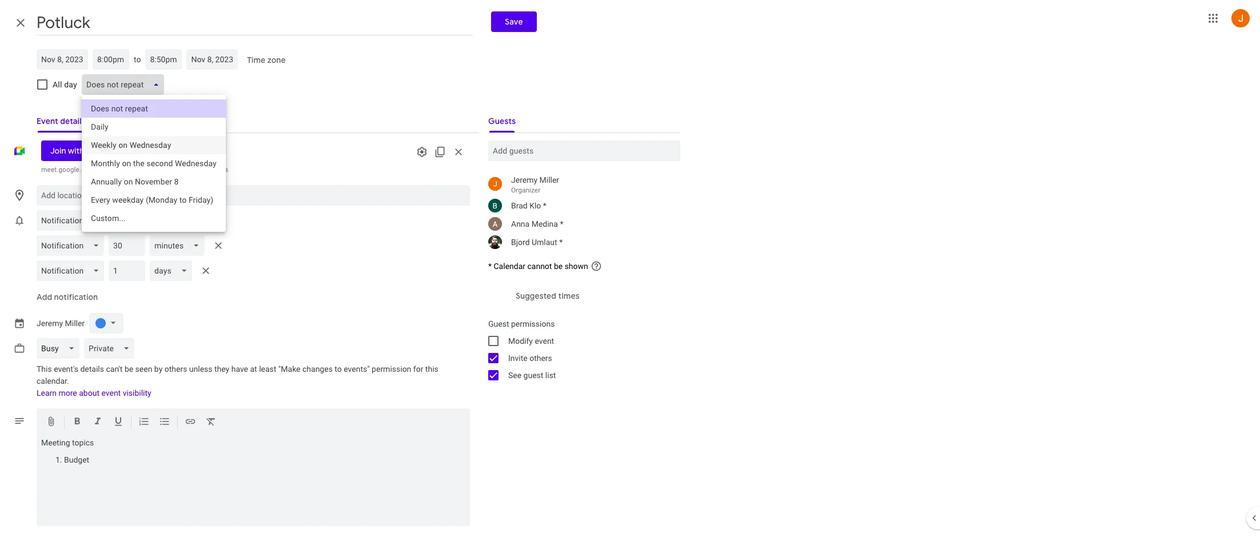 Task type: vqa. For each thing, say whether or not it's contained in the screenshot.
day
yes



Task type: locate. For each thing, give the bounding box(es) containing it.
changes
[[303, 365, 333, 374]]

every weekday (monday to friday) option
[[82, 191, 226, 209]]

mis
[[125, 166, 136, 174]]

miller down notification
[[65, 319, 85, 328]]

suggested
[[516, 291, 557, 301]]

details
[[80, 365, 104, 374]]

End date text field
[[191, 53, 234, 66]]

0 vertical spatial miller
[[540, 176, 560, 185]]

zone
[[268, 55, 286, 65]]

add
[[37, 292, 52, 303]]

2 vertical spatial to
[[335, 365, 342, 374]]

* for brad klo *
[[543, 201, 547, 211]]

1 horizontal spatial jeremy
[[511, 176, 538, 185]]

group
[[479, 316, 681, 384]]

0 horizontal spatial miller
[[65, 319, 85, 328]]

1 vertical spatial event
[[102, 389, 121, 398]]

* inside brad klo tree item
[[543, 201, 547, 211]]

0 horizontal spatial event
[[102, 389, 121, 398]]

guest left list
[[524, 371, 544, 380]]

more
[[59, 389, 77, 398]]

klo
[[530, 201, 541, 211]]

Description text field
[[37, 439, 470, 525]]

permission
[[372, 365, 411, 374]]

umlaut
[[532, 238, 558, 247]]

* right 'medina' on the left
[[560, 220, 564, 229]]

jeremy miller, organizer tree item
[[479, 173, 681, 197]]

shown
[[565, 262, 589, 271]]

meet
[[115, 146, 135, 156]]

0 horizontal spatial jeremy
[[37, 319, 63, 328]]

jeremy up organizer at the left
[[511, 176, 538, 185]]

* right klo at the left
[[543, 201, 547, 211]]

0 horizontal spatial guest
[[172, 166, 189, 174]]

brad klo *
[[511, 201, 547, 211]]

2 horizontal spatial to
[[335, 365, 342, 374]]

connections
[[191, 166, 228, 174]]

minutes in advance for notification number field inside 30 minutes before element
[[113, 236, 141, 256]]

1 vertical spatial minutes in advance for notification number field
[[113, 236, 141, 256]]

others right by
[[165, 365, 187, 374]]

guest right 100
[[172, 166, 189, 174]]

·
[[138, 166, 139, 174]]

*
[[543, 201, 547, 211], [560, 220, 564, 229], [560, 238, 563, 247], [489, 262, 492, 271]]

cannot
[[528, 262, 552, 271]]

be left the shown
[[554, 262, 563, 271]]

* inside anna medina tree item
[[560, 220, 564, 229]]

Days in advance for notification number field
[[113, 261, 141, 281]]

weekly on wednesday option
[[82, 136, 226, 154]]

event right about
[[102, 389, 121, 398]]

jeremy inside jeremy miller organizer
[[511, 176, 538, 185]]

guests invited to this event. tree
[[479, 173, 681, 252]]

guest
[[172, 166, 189, 174], [524, 371, 544, 380]]

to right start time text field
[[134, 55, 141, 64]]

to left events"
[[335, 365, 342, 374]]

Minutes in advance for notification number field
[[113, 211, 141, 231], [113, 236, 141, 256]]

0 vertical spatial others
[[530, 354, 552, 363]]

others up see guest list
[[530, 354, 552, 363]]

be
[[554, 262, 563, 271], [125, 365, 133, 374]]

0 horizontal spatial be
[[125, 365, 133, 374]]

1 horizontal spatial be
[[554, 262, 563, 271]]

underline image
[[113, 416, 124, 430]]

numbered list image
[[138, 416, 150, 430]]

jeremy
[[511, 176, 538, 185], [37, 319, 63, 328]]

minutes in advance for notification number field for 10 minutes before element
[[113, 211, 141, 231]]

others
[[530, 354, 552, 363], [165, 365, 187, 374]]

None field
[[82, 74, 169, 95], [37, 211, 109, 231], [37, 236, 109, 256], [150, 236, 209, 256], [37, 261, 109, 281], [150, 261, 197, 281], [37, 339, 84, 359], [84, 339, 139, 359], [82, 74, 169, 95], [37, 211, 109, 231], [37, 236, 109, 256], [150, 236, 209, 256], [37, 261, 109, 281], [150, 261, 197, 281], [37, 339, 84, 359], [84, 339, 139, 359]]

add notification button
[[32, 284, 103, 311]]

event down the permissions
[[535, 337, 554, 346]]

1 vertical spatial miller
[[65, 319, 85, 328]]

events"
[[344, 365, 370, 374]]

remove formatting image
[[205, 416, 217, 430]]

bjord
[[511, 238, 530, 247]]

minutes in advance for notification number field inside 10 minutes before element
[[113, 211, 141, 231]]

at
[[250, 365, 257, 374]]

1 horizontal spatial event
[[535, 337, 554, 346]]

about
[[79, 389, 100, 398]]

to
[[134, 55, 141, 64], [151, 166, 157, 174], [335, 365, 342, 374]]

* for anna medina *
[[560, 220, 564, 229]]

learn
[[37, 389, 57, 398]]

0 vertical spatial event
[[535, 337, 554, 346]]

modify event
[[509, 337, 554, 346]]

Start time text field
[[97, 53, 125, 66]]

this event's details can't be seen by others unless they have at least "make changes to events" permission for this calendar. learn more about event visibility
[[37, 365, 439, 398]]

End time text field
[[150, 53, 178, 66]]

0 vertical spatial jeremy
[[511, 176, 538, 185]]

topics
[[72, 439, 94, 448]]

anna medina *
[[511, 220, 564, 229]]

guest
[[489, 320, 509, 329]]

miller inside jeremy miller organizer
[[540, 176, 560, 185]]

to right up
[[151, 166, 157, 174]]

0 vertical spatial to
[[134, 55, 141, 64]]

1 vertical spatial jeremy
[[37, 319, 63, 328]]

miller up organizer at the left
[[540, 176, 560, 185]]

minutes in advance for notification number field for 30 minutes before element in the top left of the page
[[113, 236, 141, 256]]

0 vertical spatial minutes in advance for notification number field
[[113, 211, 141, 231]]

bjord umlaut *
[[511, 238, 563, 247]]

join with google meet
[[50, 146, 135, 156]]

learn more about event visibility link
[[37, 389, 151, 398]]

see guest list
[[509, 371, 556, 380]]

minutes in advance for notification number field up days in advance for notification number field
[[113, 236, 141, 256]]

2 minutes in advance for notification number field from the top
[[113, 236, 141, 256]]

* right umlaut
[[560, 238, 563, 247]]

1 day before element
[[37, 259, 227, 284]]

* inside bjord umlaut tree item
[[560, 238, 563, 247]]

0 vertical spatial be
[[554, 262, 563, 271]]

jeremy miller organizer
[[511, 176, 560, 194]]

medina
[[532, 220, 558, 229]]

1 minutes in advance for notification number field from the top
[[113, 211, 141, 231]]

minutes in advance for notification number field up 30 minutes before element in the top left of the page
[[113, 211, 141, 231]]

guest permissions
[[489, 320, 555, 329]]

1 horizontal spatial miller
[[540, 176, 560, 185]]

be right can't at the bottom of page
[[125, 365, 133, 374]]

modify
[[509, 337, 533, 346]]

by
[[154, 365, 163, 374]]

calendar
[[494, 262, 526, 271]]

event
[[535, 337, 554, 346], [102, 389, 121, 398]]

0 horizontal spatial others
[[165, 365, 187, 374]]

bulleted list image
[[159, 416, 170, 430]]

anna medina tree item
[[479, 215, 681, 233]]

times
[[559, 291, 580, 301]]

jeremy down the add
[[37, 319, 63, 328]]

does not repeat option
[[82, 100, 226, 118]]

0 vertical spatial guest
[[172, 166, 189, 174]]

google
[[86, 146, 113, 156]]

others inside this event's details can't be seen by others unless they have at least "make changes to events" permission for this calendar. learn more about event visibility
[[165, 365, 187, 374]]

miller
[[540, 176, 560, 185], [65, 319, 85, 328]]

invite others
[[509, 354, 552, 363]]

1 vertical spatial be
[[125, 365, 133, 374]]

time zone button
[[243, 50, 291, 70]]

1 vertical spatial to
[[151, 166, 157, 174]]

1 vertical spatial others
[[165, 365, 187, 374]]

daily option
[[82, 118, 226, 136]]

permissions
[[511, 320, 555, 329]]

calendar.
[[37, 377, 69, 386]]

1 horizontal spatial guest
[[524, 371, 544, 380]]

100
[[159, 166, 170, 174]]

notifications element
[[37, 208, 227, 284]]

1 vertical spatial guest
[[524, 371, 544, 380]]



Task type: describe. For each thing, give the bounding box(es) containing it.
annually on november 8 option
[[82, 173, 226, 191]]

time zone
[[247, 55, 286, 65]]

Start date text field
[[41, 53, 84, 66]]

jeremy miller
[[37, 319, 85, 328]]

all day
[[53, 80, 77, 89]]

notification
[[54, 292, 98, 303]]

visibility
[[123, 389, 151, 398]]

recurrence list box
[[82, 95, 226, 232]]

meet.google.com/gzz-kinu-mis · up to 100 guest connections
[[41, 166, 228, 174]]

Location text field
[[41, 185, 466, 206]]

italic image
[[92, 416, 104, 430]]

Guests text field
[[493, 141, 676, 161]]

event's
[[54, 365, 78, 374]]

"make
[[278, 365, 301, 374]]

add notification
[[37, 292, 98, 303]]

custom... option
[[82, 209, 226, 228]]

up
[[141, 166, 149, 174]]

this
[[426, 365, 439, 374]]

suggested times
[[516, 291, 580, 301]]

all
[[53, 80, 62, 89]]

formatting options toolbar
[[37, 409, 470, 436]]

brad klo tree item
[[479, 197, 681, 215]]

event inside this event's details can't be seen by others unless they have at least "make changes to events" permission for this calendar. learn more about event visibility
[[102, 389, 121, 398]]

1 horizontal spatial to
[[151, 166, 157, 174]]

bold image
[[72, 416, 83, 430]]

meet.google.com/gzz-
[[41, 166, 110, 174]]

seen
[[135, 365, 152, 374]]

* for bjord umlaut *
[[560, 238, 563, 247]]

0 horizontal spatial to
[[134, 55, 141, 64]]

Title text field
[[37, 10, 473, 35]]

list
[[546, 371, 556, 380]]

with
[[68, 146, 84, 156]]

to inside this event's details can't be seen by others unless they have at least "make changes to events" permission for this calendar. learn more about event visibility
[[335, 365, 342, 374]]

30 minutes before element
[[37, 233, 227, 259]]

join with google meet link
[[41, 141, 144, 161]]

group containing guest permissions
[[479, 316, 681, 384]]

save
[[505, 17, 523, 27]]

save button
[[491, 11, 537, 32]]

they
[[215, 365, 230, 374]]

10 minutes before element
[[37, 208, 227, 233]]

* calendar cannot be shown
[[489, 262, 589, 271]]

1 horizontal spatial others
[[530, 354, 552, 363]]

kinu-
[[110, 166, 125, 174]]

insert link image
[[185, 416, 196, 430]]

jeremy for jeremy miller organizer
[[511, 176, 538, 185]]

have
[[231, 365, 248, 374]]

meeting
[[41, 439, 70, 448]]

can't
[[106, 365, 123, 374]]

suggested times button
[[511, 286, 584, 307]]

anna
[[511, 220, 530, 229]]

for
[[413, 365, 424, 374]]

time
[[247, 55, 266, 65]]

* left calendar
[[489, 262, 492, 271]]

invite
[[509, 354, 528, 363]]

meeting topics
[[41, 439, 94, 448]]

join
[[50, 146, 66, 156]]

monthly on the second wednesday option
[[82, 154, 226, 173]]

miller for jeremy miller
[[65, 319, 85, 328]]

least
[[259, 365, 277, 374]]

miller for jeremy miller organizer
[[540, 176, 560, 185]]

brad
[[511, 201, 528, 211]]

budget
[[64, 456, 89, 465]]

be inside this event's details can't be seen by others unless they have at least "make changes to events" permission for this calendar. learn more about event visibility
[[125, 365, 133, 374]]

organizer
[[511, 186, 541, 194]]

unless
[[189, 365, 213, 374]]

see
[[509, 371, 522, 380]]

bjord umlaut tree item
[[479, 233, 681, 252]]

this
[[37, 365, 52, 374]]

day
[[64, 80, 77, 89]]

jeremy for jeremy miller
[[37, 319, 63, 328]]



